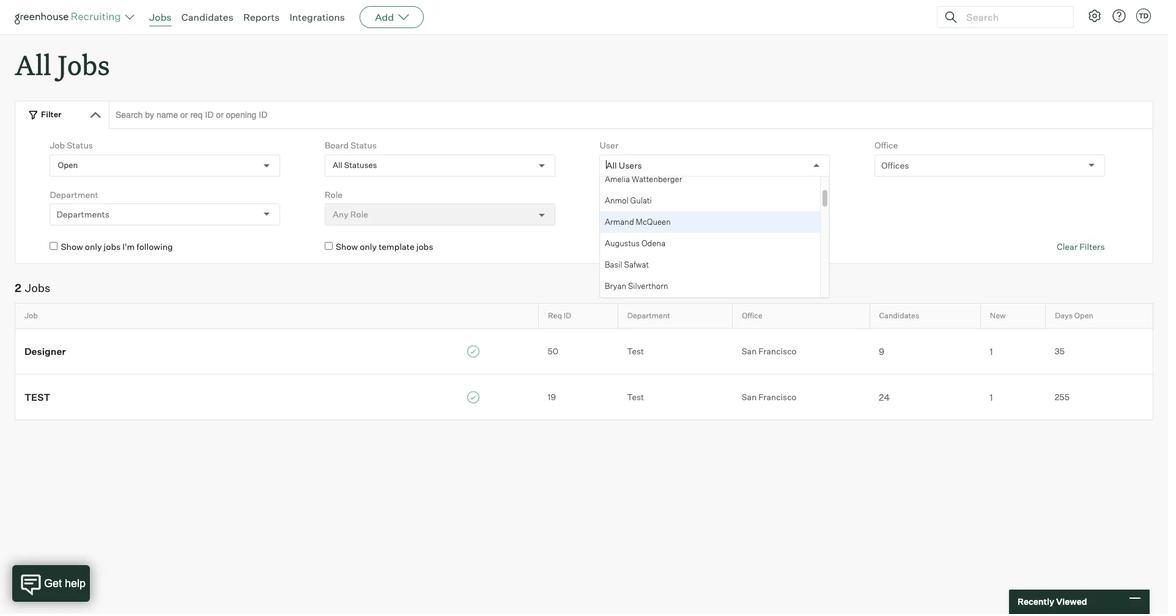 Task type: locate. For each thing, give the bounding box(es) containing it.
1 vertical spatial 1 link
[[981, 391, 1046, 404]]

status
[[67, 140, 93, 151], [351, 140, 377, 151]]

san for 24
[[742, 392, 757, 402]]

1
[[990, 346, 994, 358], [990, 392, 994, 404]]

1 1 link from the top
[[981, 345, 1046, 358]]

role
[[325, 189, 343, 200]]

2 test from the top
[[627, 392, 644, 402]]

2 show from the left
[[336, 242, 358, 252]]

1 horizontal spatial office
[[875, 140, 898, 151]]

template
[[379, 242, 415, 252]]

candidates right jobs link
[[181, 11, 234, 23]]

1 link for 9
[[981, 345, 1046, 358]]

Show only jobs I'm following checkbox
[[50, 242, 58, 250]]

francisco
[[759, 346, 797, 357], [759, 392, 797, 402]]

0 vertical spatial open
[[58, 160, 78, 170]]

0 vertical spatial office
[[875, 140, 898, 151]]

0 vertical spatial department
[[50, 189, 98, 200]]

department
[[50, 189, 98, 200], [628, 312, 671, 321]]

only down departments
[[85, 242, 102, 252]]

1 status from the left
[[67, 140, 93, 151]]

1 horizontal spatial jobs
[[417, 242, 433, 252]]

configure image
[[1088, 9, 1103, 23]]

0 horizontal spatial department
[[50, 189, 98, 200]]

1 horizontal spatial all
[[333, 160, 343, 170]]

show for show only template jobs
[[336, 242, 358, 252]]

0 vertical spatial test
[[627, 346, 644, 357]]

1 1 from the top
[[990, 346, 994, 358]]

job down the 'filter'
[[50, 140, 65, 151]]

custom
[[600, 189, 631, 200]]

jobs left i'm
[[104, 242, 121, 252]]

all statuses
[[333, 160, 377, 170]]

1 test from the top
[[627, 346, 644, 357]]

clear filters link
[[1057, 241, 1106, 253]]

1 only from the left
[[85, 242, 102, 252]]

reports
[[243, 11, 280, 23]]

job
[[50, 140, 65, 151], [24, 312, 38, 321]]

0 vertical spatial 1 link
[[981, 345, 1046, 358]]

2 status from the left
[[351, 140, 377, 151]]

san francisco for 9
[[742, 346, 797, 357]]

job down 2 jobs
[[24, 312, 38, 321]]

0 horizontal spatial jobs
[[25, 281, 50, 295]]

255
[[1055, 392, 1070, 402]]

show right show only template jobs checkbox
[[336, 242, 358, 252]]

bryan silverthorn
[[605, 281, 669, 291]]

td
[[1139, 12, 1149, 20]]

test link
[[15, 391, 539, 404]]

1 vertical spatial francisco
[[759, 392, 797, 402]]

2 only from the left
[[360, 242, 377, 252]]

recently
[[1018, 597, 1055, 608]]

1 san francisco from the top
[[742, 346, 797, 357]]

0 vertical spatial francisco
[[759, 346, 797, 357]]

0 horizontal spatial open
[[58, 160, 78, 170]]

1 horizontal spatial show
[[336, 242, 358, 252]]

0 horizontal spatial job
[[24, 312, 38, 321]]

jobs right template
[[417, 242, 433, 252]]

1 vertical spatial san francisco
[[742, 392, 797, 402]]

2 1 from the top
[[990, 392, 994, 404]]

danielle perszyk
[[605, 303, 665, 312]]

1 vertical spatial jobs
[[58, 47, 110, 83]]

0 vertical spatial job
[[50, 140, 65, 151]]

san francisco for 24
[[742, 392, 797, 402]]

0 horizontal spatial jobs
[[104, 242, 121, 252]]

users
[[619, 160, 642, 171]]

recently viewed
[[1018, 597, 1088, 608]]

1 link down new
[[981, 345, 1046, 358]]

all up amelia
[[607, 160, 617, 171]]

1 horizontal spatial jobs
[[58, 47, 110, 83]]

show right show only jobs i'm following checkbox at left top
[[61, 242, 83, 252]]

days open
[[1056, 312, 1094, 321]]

reports link
[[243, 11, 280, 23]]

open down job status
[[58, 160, 78, 170]]

1 vertical spatial job
[[24, 312, 38, 321]]

basil
[[605, 260, 623, 270]]

anmol gulati
[[605, 195, 652, 205]]

1 francisco from the top
[[759, 346, 797, 357]]

days
[[1056, 312, 1073, 321]]

0 horizontal spatial status
[[67, 140, 93, 151]]

1 vertical spatial test
[[627, 392, 644, 402]]

all
[[15, 47, 51, 83], [607, 160, 617, 171], [333, 160, 343, 170]]

1 san from the top
[[742, 346, 757, 357]]

None field
[[607, 155, 610, 176]]

test for 9
[[627, 346, 644, 357]]

all up the 'filter'
[[15, 47, 51, 83]]

2 san francisco from the top
[[742, 392, 797, 402]]

2 horizontal spatial jobs
[[149, 11, 172, 23]]

1 show from the left
[[61, 242, 83, 252]]

integrations link
[[290, 11, 345, 23]]

1 for 24
[[990, 392, 994, 404]]

Search text field
[[964, 8, 1063, 26]]

1 vertical spatial san
[[742, 392, 757, 402]]

offices
[[882, 160, 910, 171]]

san francisco
[[742, 346, 797, 357], [742, 392, 797, 402]]

2 1 link from the top
[[981, 391, 1046, 404]]

board status
[[325, 140, 377, 151]]

i'm
[[123, 242, 135, 252]]

jobs
[[149, 11, 172, 23], [58, 47, 110, 83], [25, 281, 50, 295]]

9 link
[[870, 345, 981, 358]]

department down silverthorn on the top right
[[628, 312, 671, 321]]

row group
[[601, 104, 821, 615]]

all for all users
[[607, 160, 617, 171]]

amelia
[[605, 174, 631, 184]]

0 vertical spatial san
[[742, 346, 757, 357]]

1 horizontal spatial status
[[351, 140, 377, 151]]

san
[[742, 346, 757, 357], [742, 392, 757, 402]]

show only jobs i'm following
[[61, 242, 173, 252]]

0 horizontal spatial show
[[61, 242, 83, 252]]

2 vertical spatial jobs
[[25, 281, 50, 295]]

0 vertical spatial jobs
[[149, 11, 172, 23]]

integrations
[[290, 11, 345, 23]]

department up departments
[[50, 189, 98, 200]]

open
[[58, 160, 78, 170], [1075, 312, 1094, 321]]

35
[[1055, 346, 1065, 357]]

1 vertical spatial open
[[1075, 312, 1094, 321]]

req
[[548, 312, 562, 321]]

candidates
[[181, 11, 234, 23], [880, 312, 920, 321]]

jobs right 2
[[25, 281, 50, 295]]

2 jobs
[[15, 281, 50, 295]]

show
[[61, 242, 83, 252], [336, 242, 358, 252]]

open right days
[[1075, 312, 1094, 321]]

0 horizontal spatial candidates
[[181, 11, 234, 23]]

silverthorn
[[629, 281, 669, 291]]

greenhouse recruiting image
[[15, 10, 125, 24]]

only left template
[[360, 242, 377, 252]]

clear filters
[[1057, 242, 1106, 252]]

24
[[879, 392, 890, 404]]

0 horizontal spatial only
[[85, 242, 102, 252]]

candidates up 9
[[880, 312, 920, 321]]

all for all statuses
[[333, 160, 343, 170]]

francisco for 9
[[759, 346, 797, 357]]

test
[[627, 346, 644, 357], [627, 392, 644, 402]]

2 horizontal spatial all
[[607, 160, 617, 171]]

1 link
[[981, 345, 1046, 358], [981, 391, 1046, 404]]

test for 24
[[627, 392, 644, 402]]

only
[[85, 242, 102, 252], [360, 242, 377, 252]]

1 horizontal spatial only
[[360, 242, 377, 252]]

1 vertical spatial candidates
[[880, 312, 920, 321]]

anmol
[[605, 195, 629, 205]]

1 link left 255 in the right bottom of the page
[[981, 391, 1046, 404]]

jobs for 2 jobs
[[25, 281, 50, 295]]

1 horizontal spatial job
[[50, 140, 65, 151]]

2 san from the top
[[742, 392, 757, 402]]

0 horizontal spatial office
[[742, 312, 763, 321]]

field
[[633, 189, 653, 200]]

1 jobs from the left
[[104, 242, 121, 252]]

jobs left candidates link
[[149, 11, 172, 23]]

0 vertical spatial san francisco
[[742, 346, 797, 357]]

1 horizontal spatial department
[[628, 312, 671, 321]]

0 horizontal spatial all
[[15, 47, 51, 83]]

9
[[879, 346, 885, 358]]

0 vertical spatial 1
[[990, 346, 994, 358]]

armand
[[605, 217, 635, 227]]

1 horizontal spatial candidates
[[880, 312, 920, 321]]

clear
[[1057, 242, 1078, 252]]

all down board
[[333, 160, 343, 170]]

statuses
[[344, 160, 377, 170]]

1 vertical spatial department
[[628, 312, 671, 321]]

candidates link
[[181, 11, 234, 23]]

job for job
[[24, 312, 38, 321]]

jobs down greenhouse recruiting 'image'
[[58, 47, 110, 83]]

1 vertical spatial 1
[[990, 392, 994, 404]]

jobs
[[104, 242, 121, 252], [417, 242, 433, 252]]

perszyk
[[637, 303, 665, 312]]

office
[[875, 140, 898, 151], [742, 312, 763, 321]]

status for board status
[[351, 140, 377, 151]]

2 francisco from the top
[[759, 392, 797, 402]]



Task type: describe. For each thing, give the bounding box(es) containing it.
td button
[[1134, 6, 1154, 26]]

id
[[564, 312, 572, 321]]

Search by name or req ID or opening ID text field
[[109, 101, 1154, 129]]

add button
[[360, 6, 424, 28]]

jobs for all jobs
[[58, 47, 110, 83]]

add
[[375, 11, 394, 23]]

td button
[[1137, 9, 1152, 23]]

san for 9
[[742, 346, 757, 357]]

job for job status
[[50, 140, 65, 151]]

filters
[[1080, 242, 1106, 252]]

augustus
[[605, 238, 640, 248]]

augustus odena
[[605, 238, 666, 248]]

all jobs
[[15, 47, 110, 83]]

1 horizontal spatial open
[[1075, 312, 1094, 321]]

board
[[325, 140, 349, 151]]

gulati
[[631, 195, 652, 205]]

francisco for 24
[[759, 392, 797, 402]]

custom field
[[600, 189, 653, 200]]

armand mcqueen
[[605, 217, 671, 227]]

1 for 9
[[990, 346, 994, 358]]

row group containing amelia wattenberger
[[601, 104, 821, 615]]

new
[[991, 312, 1006, 321]]

status for job status
[[67, 140, 93, 151]]

bryan
[[605, 281, 627, 291]]

1 vertical spatial office
[[742, 312, 763, 321]]

all users
[[607, 160, 642, 171]]

show only template jobs
[[336, 242, 433, 252]]

50
[[548, 347, 559, 357]]

mcqueen
[[636, 217, 671, 227]]

job status
[[50, 140, 93, 151]]

2 jobs from the left
[[417, 242, 433, 252]]

show for show only jobs i'm following
[[61, 242, 83, 252]]

all users option
[[607, 160, 642, 171]]

user
[[600, 140, 619, 151]]

19
[[548, 392, 556, 403]]

following
[[137, 242, 173, 252]]

Show only template jobs checkbox
[[325, 242, 333, 250]]

wattenberger
[[632, 174, 683, 184]]

only for template
[[360, 242, 377, 252]]

0 vertical spatial candidates
[[181, 11, 234, 23]]

basil safwat
[[605, 260, 650, 270]]

departments
[[57, 209, 110, 220]]

only for jobs
[[85, 242, 102, 252]]

test
[[24, 392, 50, 404]]

24 link
[[870, 391, 981, 404]]

filter
[[41, 110, 62, 119]]

designer
[[24, 346, 66, 358]]

req id
[[548, 312, 572, 321]]

safwat
[[625, 260, 650, 270]]

2
[[15, 281, 21, 295]]

amelia wattenberger
[[605, 174, 683, 184]]

odena
[[642, 238, 666, 248]]

1 link for 24
[[981, 391, 1046, 404]]

designer link
[[15, 345, 539, 358]]

viewed
[[1057, 597, 1088, 608]]

danielle
[[605, 303, 635, 312]]

jobs link
[[149, 11, 172, 23]]

all for all jobs
[[15, 47, 51, 83]]



Task type: vqa. For each thing, say whether or not it's contained in the screenshot.
3rd actual
no



